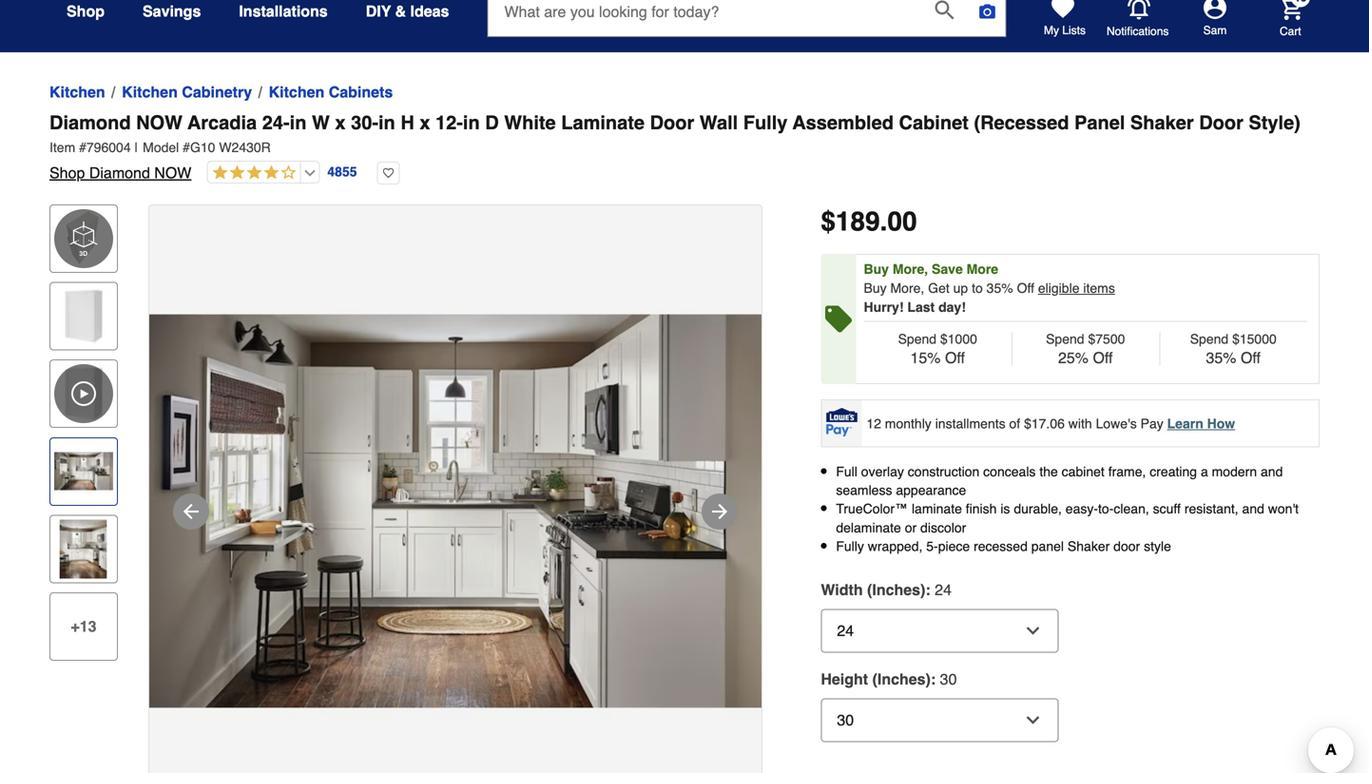 Task type: vqa. For each thing, say whether or not it's contained in the screenshot.


Task type: describe. For each thing, give the bounding box(es) containing it.
heart outline image
[[377, 162, 400, 184]]

&
[[395, 2, 406, 20]]

item
[[49, 140, 75, 155]]

sam
[[1204, 24, 1227, 37]]

189
[[836, 206, 880, 237]]

spend $15000 35% off
[[1190, 331, 1277, 367]]

wall
[[700, 112, 738, 134]]

seamless
[[836, 483, 892, 498]]

delaminate
[[836, 520, 901, 535]]

is
[[1001, 501, 1010, 517]]

tag filled image
[[825, 306, 852, 332]]

save
[[932, 262, 963, 277]]

up
[[953, 281, 968, 296]]

panel
[[1075, 112, 1125, 134]]

cabinetry
[[182, 83, 252, 101]]

finish
[[966, 501, 997, 517]]

$15000
[[1233, 331, 1277, 347]]

installations button
[[239, 0, 328, 29]]

1 in from the left
[[290, 112, 307, 134]]

shop button
[[67, 0, 105, 29]]

buy more, get up to 35% off eligible items hurry! last day!
[[864, 281, 1115, 315]]

shaker inside full overlay construction conceals the cabinet frame, creating a modern and seamless appearance truecolor™ laminate finish is durable, easy-to-clean, scuff resistant, and won't delaminate or discolor fully wrapped, 5-piece recessed panel shaker door style
[[1068, 539, 1110, 554]]

ideas
[[410, 2, 449, 20]]

savings
[[143, 2, 201, 20]]

the
[[1040, 464, 1058, 479]]

search image
[[935, 0, 954, 19]]

00
[[888, 206, 917, 237]]

$17.06
[[1024, 416, 1065, 431]]

12
[[867, 416, 881, 431]]

fully inside full overlay construction conceals the cabinet frame, creating a modern and seamless appearance truecolor™ laminate finish is durable, easy-to-clean, scuff resistant, and won't delaminate or discolor fully wrapped, 5-piece recessed panel shaker door style
[[836, 539, 864, 554]]

arcadia
[[188, 112, 257, 134]]

door
[[1114, 539, 1140, 554]]

1 vertical spatial now
[[154, 164, 192, 182]]

5-
[[927, 539, 938, 554]]

+13
[[71, 618, 97, 635]]

4 stars image
[[208, 165, 296, 182]]

how
[[1207, 416, 1236, 431]]

kitchen for kitchen
[[49, 83, 105, 101]]

learn how link
[[1167, 416, 1236, 431]]

panel
[[1032, 539, 1064, 554]]

0 vertical spatial and
[[1261, 464, 1283, 479]]

$1000
[[940, 331, 978, 347]]

arrow left image
[[180, 500, 203, 523]]

more
[[967, 262, 999, 277]]

w
[[312, 112, 330, 134]]

shop for shop
[[67, 2, 105, 20]]

diamond now arcadia 24-in w x 30-in h x 12-in d white laminate door wall fully assembled cabinet (recessed panel shaker door style) item # 796004 | model # g10 w2430r
[[49, 112, 1301, 155]]

piece
[[938, 539, 970, 554]]

full
[[836, 464, 858, 479]]

diy & ideas button
[[366, 0, 449, 29]]

height
[[821, 670, 868, 688]]

spend for 25% off
[[1046, 331, 1085, 347]]

kitchen for kitchen cabinetry
[[122, 83, 178, 101]]

white
[[504, 112, 556, 134]]

off for 15% off
[[945, 349, 965, 367]]

style)
[[1249, 112, 1301, 134]]

diamond inside diamond now arcadia 24-in w x 30-in h x 12-in d white laminate door wall fully assembled cabinet (recessed panel shaker door style) item # 796004 | model # g10 w2430r
[[49, 112, 131, 134]]

off for 35% off
[[1241, 349, 1261, 367]]

15%
[[911, 349, 941, 367]]

creating
[[1150, 464, 1197, 479]]

spend $1000 15% off
[[898, 331, 978, 367]]

off for 25% off
[[1093, 349, 1113, 367]]

eligible items button
[[1038, 281, 1115, 296]]

35% inside buy more, get up to 35% off eligible items hurry! last day!
[[987, 281, 1013, 296]]

2 # from the left
[[183, 140, 190, 155]]

resistant,
[[1185, 501, 1239, 517]]

+13 button
[[49, 592, 118, 661]]

2 door from the left
[[1199, 112, 1244, 134]]

installations
[[239, 2, 328, 20]]

discolor
[[921, 520, 966, 535]]

12-
[[436, 112, 463, 134]]

to
[[972, 281, 983, 296]]

sam button
[[1170, 0, 1261, 38]]

fully inside diamond now arcadia 24-in w x 30-in h x 12-in d white laminate door wall fully assembled cabinet (recessed panel shaker door style) item # 796004 | model # g10 w2430r
[[743, 112, 788, 134]]

model
[[143, 140, 179, 155]]

clean,
[[1114, 501, 1149, 517]]

scuff
[[1153, 501, 1181, 517]]

|
[[135, 140, 138, 155]]

shaker inside diamond now arcadia 24-in w x 30-in h x 12-in d white laminate door wall fully assembled cabinet (recessed panel shaker door style) item # 796004 | model # g10 w2430r
[[1131, 112, 1194, 134]]

modern
[[1212, 464, 1257, 479]]

kitchen for kitchen cabinets
[[269, 83, 325, 101]]

24-
[[262, 112, 290, 134]]

(inches) for height (inches)
[[873, 670, 931, 688]]

cabinets
[[329, 83, 393, 101]]

diy & ideas
[[366, 2, 449, 20]]

camera image
[[978, 2, 997, 21]]

cabinet
[[1062, 464, 1105, 479]]

shop for shop diamond now
[[49, 164, 85, 182]]

laminate
[[561, 112, 645, 134]]

width (inches) : 24
[[821, 581, 952, 599]]

2 x from the left
[[420, 112, 430, 134]]

g10
[[190, 140, 215, 155]]

: for width (inches)
[[926, 581, 931, 599]]

hurry!
[[864, 300, 904, 315]]

buy for buy more, get up to 35% off eligible items hurry! last day!
[[864, 281, 887, 296]]

last
[[908, 300, 935, 315]]



Task type: locate. For each thing, give the bounding box(es) containing it.
Search Query text field
[[488, 0, 920, 36]]

1 vertical spatial diamond
[[89, 164, 150, 182]]

1 vertical spatial shaker
[[1068, 539, 1110, 554]]

off left eligible
[[1017, 281, 1035, 296]]

lowe's
[[1096, 416, 1137, 431]]

2 buy from the top
[[864, 281, 887, 296]]

laminate
[[912, 501, 962, 517]]

spend inside spend $15000 35% off
[[1190, 331, 1229, 347]]

item number 7 9 6 0 0 4 and model number g 1 0   w 2 4 3 0 r element
[[49, 138, 1320, 157]]

12 monthly installments of $17.06 with lowe's pay learn how
[[867, 416, 1236, 431]]

more,
[[893, 262, 928, 277], [891, 281, 925, 296]]

2 in from the left
[[378, 112, 395, 134]]

35% inside spend $15000 35% off
[[1206, 349, 1237, 367]]

off inside spend $1000 15% off
[[945, 349, 965, 367]]

1 vertical spatial 35%
[[1206, 349, 1237, 367]]

0 vertical spatial fully
[[743, 112, 788, 134]]

30-
[[351, 112, 378, 134]]

shop diamond now
[[49, 164, 192, 182]]

spend for 15% off
[[898, 331, 937, 347]]

more, for get
[[891, 281, 925, 296]]

25%
[[1058, 349, 1089, 367]]

3 spend from the left
[[1190, 331, 1229, 347]]

get
[[928, 281, 950, 296]]

kitchen cabinetry link
[[122, 81, 252, 104]]

0 vertical spatial shaker
[[1131, 112, 1194, 134]]

2 horizontal spatial kitchen
[[269, 83, 325, 101]]

d
[[485, 112, 499, 134]]

lowe's home improvement notification center image
[[1128, 0, 1151, 20]]

shaker down easy-
[[1068, 539, 1110, 554]]

1 vertical spatial shop
[[49, 164, 85, 182]]

1 horizontal spatial spend
[[1046, 331, 1085, 347]]

lowe's home improvement lists image
[[1052, 0, 1075, 19]]

construction
[[908, 464, 980, 479]]

2 horizontal spatial spend
[[1190, 331, 1229, 347]]

: left 24
[[926, 581, 931, 599]]

$7500
[[1088, 331, 1125, 347]]

0 horizontal spatial spend
[[898, 331, 937, 347]]

796004
[[86, 140, 131, 155]]

lists
[[1063, 24, 1086, 37]]

$
[[821, 206, 836, 237]]

spend up 25%
[[1046, 331, 1085, 347]]

more, up last
[[891, 281, 925, 296]]

diamond now  #g10 w2430r - thumbnail2 image
[[54, 442, 113, 501]]

savings button
[[143, 0, 201, 29]]

kitchen cabinets link
[[269, 81, 393, 104]]

x right w
[[335, 112, 346, 134]]

spend left $15000 on the right top
[[1190, 331, 1229, 347]]

and left won't
[[1242, 501, 1265, 517]]

more, inside buy more, get up to 35% off eligible items hurry! last day!
[[891, 281, 925, 296]]

1 vertical spatial more,
[[891, 281, 925, 296]]

spend inside the spend $7500 25% off
[[1046, 331, 1085, 347]]

now inside diamond now arcadia 24-in w x 30-in h x 12-in d white laminate door wall fully assembled cabinet (recessed panel shaker door style) item # 796004 | model # g10 w2430r
[[136, 112, 183, 134]]

door
[[650, 112, 694, 134], [1199, 112, 1244, 134]]

overlay
[[861, 464, 904, 479]]

3 in from the left
[[463, 112, 480, 134]]

arrow right image
[[708, 500, 731, 523]]

(inches) left 30
[[873, 670, 931, 688]]

1 vertical spatial (inches)
[[873, 670, 931, 688]]

#
[[79, 140, 86, 155], [183, 140, 190, 155]]

easy-
[[1066, 501, 1098, 517]]

in left h
[[378, 112, 395, 134]]

door up item number 7 9 6 0 0 4 and model number g 1 0   w 2 4 3 0 r element
[[650, 112, 694, 134]]

35% right to
[[987, 281, 1013, 296]]

spend for 35% off
[[1190, 331, 1229, 347]]

35% down $15000 on the right top
[[1206, 349, 1237, 367]]

0 vertical spatial (inches)
[[867, 581, 926, 599]]

assembled
[[793, 112, 894, 134]]

: for height (inches)
[[931, 670, 936, 688]]

installments
[[935, 416, 1006, 431]]

with
[[1069, 416, 1092, 431]]

lowe's home improvement cart image
[[1280, 0, 1303, 20]]

durable,
[[1014, 501, 1062, 517]]

lowes pay logo image
[[823, 408, 861, 437]]

0 horizontal spatial door
[[650, 112, 694, 134]]

buy inside buy more, get up to 35% off eligible items hurry! last day!
[[864, 281, 887, 296]]

off inside the spend $7500 25% off
[[1093, 349, 1113, 367]]

1 # from the left
[[79, 140, 86, 155]]

diamond down 796004
[[89, 164, 150, 182]]

and right 'modern' on the bottom right
[[1261, 464, 1283, 479]]

diamond now  #g10 w2430r - thumbnail3 image
[[54, 520, 113, 579]]

frame,
[[1109, 464, 1146, 479]]

(inches)
[[867, 581, 926, 599], [873, 670, 931, 688]]

1 vertical spatial fully
[[836, 539, 864, 554]]

buy more, save more
[[864, 262, 999, 277]]

buy
[[864, 262, 889, 277], [864, 281, 887, 296]]

kitchen link
[[49, 81, 105, 104]]

diamond up 796004
[[49, 112, 131, 134]]

diamond now  #g10 w2430r - thumbnail image
[[54, 287, 113, 346]]

monthly
[[885, 416, 932, 431]]

1 horizontal spatial shaker
[[1131, 112, 1194, 134]]

fully right wall
[[743, 112, 788, 134]]

0 vertical spatial diamond
[[49, 112, 131, 134]]

off
[[1017, 281, 1035, 296], [945, 349, 965, 367], [1093, 349, 1113, 367], [1241, 349, 1261, 367]]

1 spend from the left
[[898, 331, 937, 347]]

shop up the kitchen link
[[67, 2, 105, 20]]

off down the $1000
[[945, 349, 965, 367]]

fully down delaminate
[[836, 539, 864, 554]]

diy
[[366, 2, 391, 20]]

diamond now  #g10 w2430r - 2 image
[[149, 205, 762, 773]]

0 horizontal spatial x
[[335, 112, 346, 134]]

1 horizontal spatial fully
[[836, 539, 864, 554]]

2 kitchen from the left
[[122, 83, 178, 101]]

1 horizontal spatial x
[[420, 112, 430, 134]]

appearance
[[896, 483, 966, 498]]

buy for buy more, save more
[[864, 262, 889, 277]]

cart
[[1280, 24, 1302, 38]]

items
[[1084, 281, 1115, 296]]

height (inches) : 30
[[821, 670, 957, 688]]

1 kitchen from the left
[[49, 83, 105, 101]]

0 vertical spatial now
[[136, 112, 183, 134]]

now down model
[[154, 164, 192, 182]]

learn
[[1167, 416, 1204, 431]]

0 vertical spatial more,
[[893, 262, 928, 277]]

off inside buy more, get up to 35% off eligible items hurry! last day!
[[1017, 281, 1035, 296]]

h
[[401, 112, 414, 134]]

0 horizontal spatial kitchen
[[49, 83, 105, 101]]

spend up 15%
[[898, 331, 937, 347]]

style
[[1144, 539, 1171, 554]]

in
[[290, 112, 307, 134], [378, 112, 395, 134], [463, 112, 480, 134]]

my lists
[[1044, 24, 1086, 37]]

day!
[[939, 300, 966, 315]]

more, left "save"
[[893, 262, 928, 277]]

0 horizontal spatial shaker
[[1068, 539, 1110, 554]]

0 horizontal spatial fully
[[743, 112, 788, 134]]

off down $15000 on the right top
[[1241, 349, 1261, 367]]

1 horizontal spatial #
[[183, 140, 190, 155]]

1 vertical spatial buy
[[864, 281, 887, 296]]

1 door from the left
[[650, 112, 694, 134]]

kitchen up 24-
[[269, 83, 325, 101]]

0 vertical spatial 35%
[[987, 281, 1013, 296]]

x right h
[[420, 112, 430, 134]]

1 vertical spatial :
[[931, 670, 936, 688]]

:
[[926, 581, 931, 599], [931, 670, 936, 688]]

off inside spend $15000 35% off
[[1241, 349, 1261, 367]]

0 vertical spatial :
[[926, 581, 931, 599]]

w2430r
[[219, 140, 271, 155]]

(inches) down wrapped, in the right of the page
[[867, 581, 926, 599]]

0 horizontal spatial 35%
[[987, 281, 1013, 296]]

in left w
[[290, 112, 307, 134]]

cart button
[[1253, 0, 1310, 39]]

24
[[935, 581, 952, 599]]

2 spend from the left
[[1046, 331, 1085, 347]]

shop down item
[[49, 164, 85, 182]]

won't
[[1268, 501, 1299, 517]]

fully
[[743, 112, 788, 134], [836, 539, 864, 554]]

1 buy from the top
[[864, 262, 889, 277]]

eligible
[[1038, 281, 1080, 296]]

(recessed
[[974, 112, 1069, 134]]

1 horizontal spatial 35%
[[1206, 349, 1237, 367]]

1 x from the left
[[335, 112, 346, 134]]

0 vertical spatial buy
[[864, 262, 889, 277]]

1 horizontal spatial in
[[378, 112, 395, 134]]

off down $7500
[[1093, 349, 1113, 367]]

full overlay construction conceals the cabinet frame, creating a modern and seamless appearance truecolor™ laminate finish is durable, easy-to-clean, scuff resistant, and won't delaminate or discolor fully wrapped, 5-piece recessed panel shaker door style
[[836, 464, 1299, 554]]

3 kitchen from the left
[[269, 83, 325, 101]]

# right item
[[79, 140, 86, 155]]

and
[[1261, 464, 1283, 479], [1242, 501, 1265, 517]]

(inches) for width (inches)
[[867, 581, 926, 599]]

door left style)
[[1199, 112, 1244, 134]]

shaker
[[1131, 112, 1194, 134], [1068, 539, 1110, 554]]

kitchen up item
[[49, 83, 105, 101]]

1 horizontal spatial kitchen
[[122, 83, 178, 101]]

in left the d
[[463, 112, 480, 134]]

spend $7500 25% off
[[1046, 331, 1125, 367]]

0 horizontal spatial #
[[79, 140, 86, 155]]

kitchen cabinets
[[269, 83, 393, 101]]

.
[[880, 206, 888, 237]]

width
[[821, 581, 863, 599]]

kitchen
[[49, 83, 105, 101], [122, 83, 178, 101], [269, 83, 325, 101]]

x
[[335, 112, 346, 134], [420, 112, 430, 134]]

wrapped,
[[868, 539, 923, 554]]

shop
[[67, 2, 105, 20], [49, 164, 85, 182]]

# right model
[[183, 140, 190, 155]]

$ 189 . 00
[[821, 206, 917, 237]]

: left 30
[[931, 670, 936, 688]]

0 vertical spatial shop
[[67, 2, 105, 20]]

recessed
[[974, 539, 1028, 554]]

spend inside spend $1000 15% off
[[898, 331, 937, 347]]

kitchen up model
[[122, 83, 178, 101]]

1 horizontal spatial door
[[1199, 112, 1244, 134]]

None search field
[[487, 0, 1007, 52]]

1 vertical spatial and
[[1242, 501, 1265, 517]]

now up model
[[136, 112, 183, 134]]

more, for save
[[893, 262, 928, 277]]

kitchen cabinetry
[[122, 83, 252, 101]]

2 horizontal spatial in
[[463, 112, 480, 134]]

diamond
[[49, 112, 131, 134], [89, 164, 150, 182]]

0 horizontal spatial in
[[290, 112, 307, 134]]

shaker right panel
[[1131, 112, 1194, 134]]

conceals
[[983, 464, 1036, 479]]



